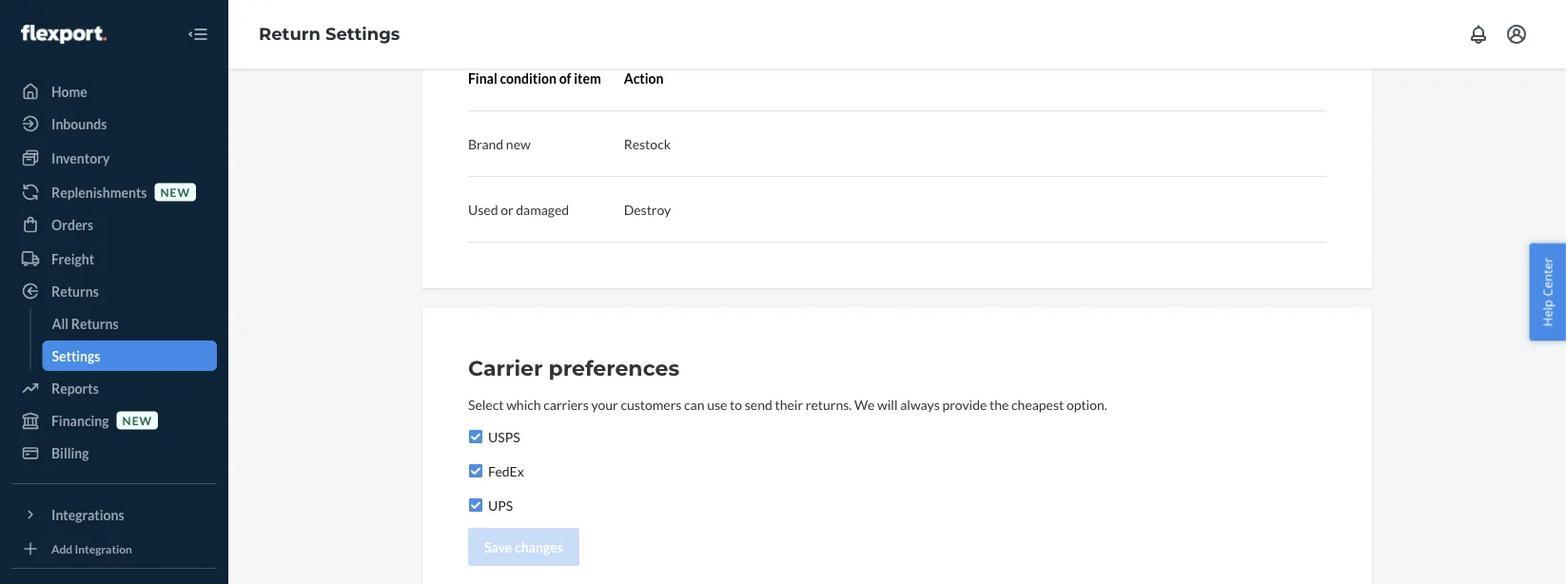 Task type: vqa. For each thing, say whether or not it's contained in the screenshot.
ADD INTEGRATION link
yes



Task type: describe. For each thing, give the bounding box(es) containing it.
preferences
[[549, 356, 680, 381]]

center
[[1540, 258, 1557, 297]]

orders
[[51, 217, 94, 233]]

final condition of item
[[468, 70, 601, 86]]

close navigation image
[[187, 23, 209, 46]]

3 check square image from the top
[[468, 498, 484, 513]]

new for replenishments
[[160, 185, 190, 199]]

settings link
[[42, 341, 217, 371]]

0 vertical spatial settings
[[326, 23, 400, 44]]

send
[[745, 397, 773, 413]]

can
[[685, 397, 705, 413]]

billing
[[51, 445, 89, 461]]

0 vertical spatial new
[[506, 136, 531, 152]]

integration
[[75, 542, 132, 556]]

home link
[[11, 76, 217, 107]]

brand
[[468, 136, 504, 152]]

changes
[[515, 539, 563, 555]]

returns.
[[806, 397, 852, 413]]

destroy
[[624, 201, 671, 218]]

used or damaged
[[468, 201, 569, 218]]

save changes
[[485, 539, 563, 555]]

or
[[501, 201, 514, 218]]

integrations
[[51, 507, 124, 523]]

we
[[855, 397, 875, 413]]

used
[[468, 201, 498, 218]]

save
[[485, 539, 512, 555]]

help center button
[[1530, 243, 1567, 341]]

use
[[708, 397, 728, 413]]

financing
[[51, 413, 109, 429]]

option.
[[1067, 397, 1108, 413]]

restock
[[624, 136, 671, 152]]

1 check square image from the top
[[468, 429, 484, 445]]

replenishments
[[51, 184, 147, 200]]

all returns
[[52, 316, 119, 332]]

billing link
[[11, 438, 217, 468]]

2 check square image from the top
[[468, 464, 484, 479]]

open account menu image
[[1506, 23, 1529, 46]]

of
[[559, 70, 572, 86]]

add
[[51, 542, 73, 556]]

select
[[468, 397, 504, 413]]

reports link
[[11, 373, 217, 404]]

reports
[[51, 380, 99, 397]]

their
[[775, 397, 804, 413]]

cheapest
[[1012, 397, 1065, 413]]

will
[[878, 397, 898, 413]]

open notifications image
[[1468, 23, 1491, 46]]



Task type: locate. For each thing, give the bounding box(es) containing it.
orders link
[[11, 209, 217, 240]]

1 vertical spatial check square image
[[468, 464, 484, 479]]

return settings link
[[259, 23, 400, 44]]

return
[[259, 23, 321, 44]]

final
[[468, 70, 498, 86]]

which
[[507, 397, 541, 413]]

brand new
[[468, 136, 531, 152]]

inventory
[[51, 150, 110, 166]]

settings
[[326, 23, 400, 44], [52, 348, 100, 364]]

1 horizontal spatial settings
[[326, 23, 400, 44]]

2 horizontal spatial new
[[506, 136, 531, 152]]

0 vertical spatial returns
[[51, 283, 99, 299]]

returns link
[[11, 276, 217, 307]]

add integration link
[[11, 538, 217, 561]]

new for financing
[[122, 414, 152, 427]]

condition
[[500, 70, 557, 86]]

1 horizontal spatial new
[[160, 185, 190, 199]]

always
[[901, 397, 940, 413]]

0 horizontal spatial settings
[[52, 348, 100, 364]]

returns right 'all'
[[71, 316, 119, 332]]

provide
[[943, 397, 988, 413]]

inbounds link
[[11, 109, 217, 139]]

2 vertical spatial new
[[122, 414, 152, 427]]

carriers
[[544, 397, 589, 413]]

carrier
[[468, 356, 543, 381]]

return settings
[[259, 23, 400, 44]]

settings right return
[[326, 23, 400, 44]]

0 horizontal spatial new
[[122, 414, 152, 427]]

carrier preferences
[[468, 356, 680, 381]]

2 vertical spatial check square image
[[468, 498, 484, 513]]

all returns link
[[42, 308, 217, 339]]

new right brand
[[506, 136, 531, 152]]

1 vertical spatial new
[[160, 185, 190, 199]]

select which carriers your customers can use to send their returns. we will always provide the cheapest option.
[[468, 397, 1108, 413]]

item
[[574, 70, 601, 86]]

all
[[52, 316, 69, 332]]

new
[[506, 136, 531, 152], [160, 185, 190, 199], [122, 414, 152, 427]]

returns inside "link"
[[71, 316, 119, 332]]

your
[[592, 397, 619, 413]]

inventory link
[[11, 143, 217, 173]]

check square image
[[468, 429, 484, 445], [468, 464, 484, 479], [468, 498, 484, 513]]

1 vertical spatial returns
[[71, 316, 119, 332]]

add integration
[[51, 542, 132, 556]]

settings up reports
[[52, 348, 100, 364]]

the
[[990, 397, 1009, 413]]

damaged
[[516, 201, 569, 218]]

customers
[[621, 397, 682, 413]]

inbounds
[[51, 116, 107, 132]]

0 vertical spatial check square image
[[468, 429, 484, 445]]

home
[[51, 83, 87, 99]]

returns
[[51, 283, 99, 299], [71, 316, 119, 332]]

freight
[[51, 251, 94, 267]]

save changes button
[[468, 528, 580, 566]]

integrations button
[[11, 500, 217, 530]]

action
[[624, 70, 664, 86]]

1 vertical spatial settings
[[52, 348, 100, 364]]

help
[[1540, 300, 1557, 327]]

new up orders link
[[160, 185, 190, 199]]

new down reports link
[[122, 414, 152, 427]]

returns down freight
[[51, 283, 99, 299]]

flexport logo image
[[21, 25, 106, 44]]

freight link
[[11, 244, 217, 274]]

help center
[[1540, 258, 1557, 327]]

to
[[730, 397, 743, 413]]



